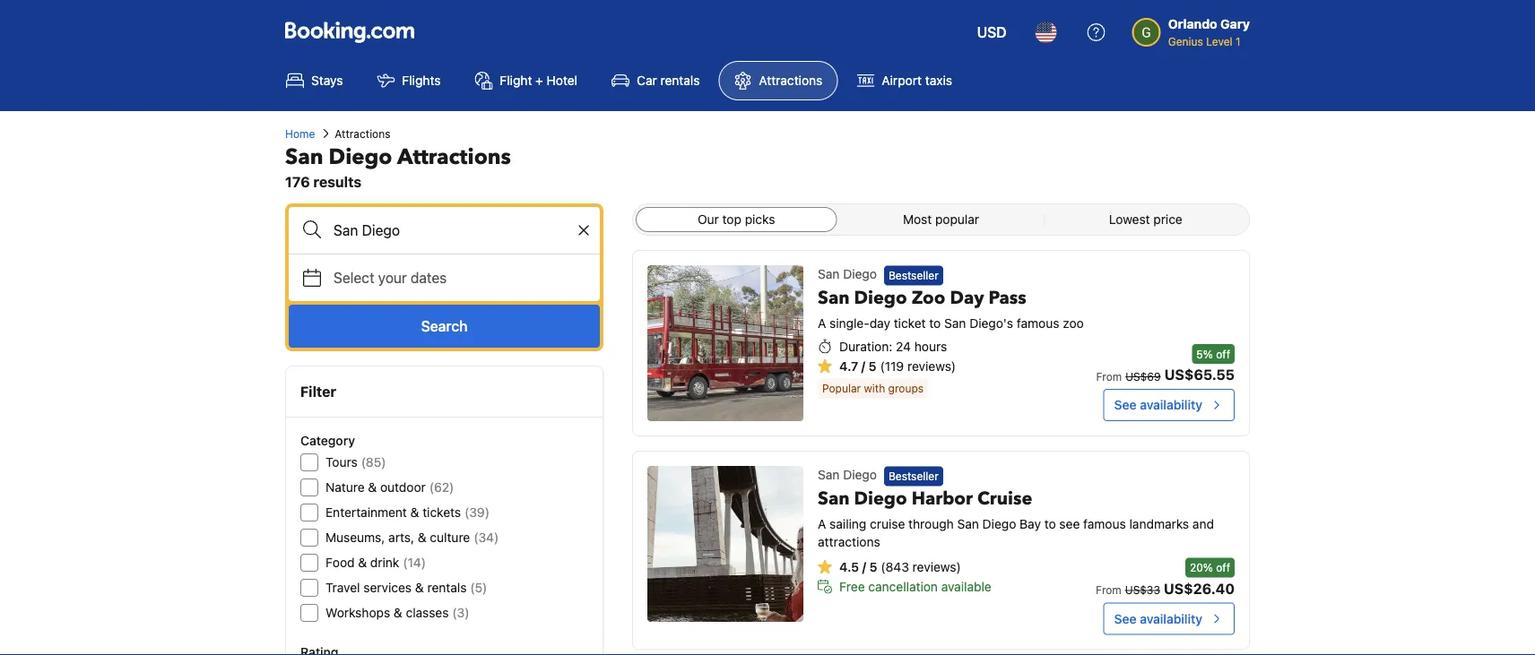 Task type: locate. For each thing, give the bounding box(es) containing it.
see availability down from us$69 us$65.55
[[1114, 398, 1203, 413]]

1 horizontal spatial famous
[[1083, 516, 1126, 531]]

2 from from the top
[[1096, 584, 1122, 597]]

flight + hotel
[[500, 73, 578, 88]]

san diego for san diego zoo day pass
[[818, 267, 877, 282]]

tours
[[326, 455, 358, 470]]

1 vertical spatial see availability
[[1114, 611, 1203, 626]]

search button
[[289, 305, 600, 348]]

zoo
[[1063, 316, 1084, 330]]

1 see availability from the top
[[1114, 398, 1203, 413]]

off
[[1216, 348, 1230, 361], [1216, 562, 1230, 574]]

from left the us$69
[[1096, 370, 1122, 383]]

/ right 4.5
[[862, 559, 866, 574]]

&
[[368, 480, 377, 495], [410, 505, 419, 520], [418, 530, 427, 545], [358, 556, 367, 570], [415, 581, 424, 595], [394, 606, 402, 621]]

0 horizontal spatial to
[[929, 316, 941, 330]]

bestseller up zoo
[[889, 269, 939, 282]]

1 horizontal spatial rentals
[[660, 73, 700, 88]]

bestseller up 'harbor'
[[889, 470, 939, 483]]

& down (85)
[[368, 480, 377, 495]]

0 horizontal spatial attractions
[[335, 127, 391, 140]]

1
[[1236, 35, 1241, 48]]

(5)
[[470, 581, 487, 595]]

0 vertical spatial a
[[818, 316, 826, 330]]

1 vertical spatial famous
[[1083, 516, 1126, 531]]

/ for 4.5
[[862, 559, 866, 574]]

nature & outdoor (62)
[[326, 480, 454, 495]]

off right 20%
[[1216, 562, 1230, 574]]

& for outdoor
[[368, 480, 377, 495]]

harbor
[[912, 486, 973, 511]]

diego up day
[[854, 285, 907, 310]]

0 vertical spatial famous
[[1017, 316, 1060, 330]]

& down travel services & rentals (5) at the left bottom of the page
[[394, 606, 402, 621]]

nature
[[326, 480, 365, 495]]

arts,
[[388, 530, 414, 545]]

san diego up sailing
[[818, 468, 877, 482]]

flights
[[402, 73, 441, 88]]

1 bestseller from the top
[[889, 269, 939, 282]]

lowest price
[[1109, 212, 1183, 227]]

workshops
[[326, 606, 390, 621]]

san diego zoo day pass a single-day ticket to san diego's famous zoo
[[818, 285, 1084, 330]]

availability down from us$33 us$26.40
[[1140, 611, 1203, 626]]

off right 5%
[[1216, 348, 1230, 361]]

0 vertical spatial availability
[[1140, 398, 1203, 413]]

0 vertical spatial see
[[1114, 398, 1137, 413]]

reviews) for 4.7 / 5 (119 reviews)
[[908, 359, 956, 373]]

san diego harbor cruise a sailing cruise through san diego bay to see famous landmarks and attractions
[[818, 486, 1214, 549]]

san inside san diego attractions 176 results
[[285, 142, 323, 172]]

1 vertical spatial from
[[1096, 584, 1122, 597]]

1 vertical spatial off
[[1216, 562, 1230, 574]]

to inside san diego harbor cruise a sailing cruise through san diego bay to see famous landmarks and attractions
[[1045, 516, 1056, 531]]

museums,
[[326, 530, 385, 545]]

1 horizontal spatial to
[[1045, 516, 1056, 531]]

1 san diego from the top
[[818, 267, 877, 282]]

see down the us$69
[[1114, 398, 1137, 413]]

orlando gary genius level 1
[[1168, 17, 1250, 48]]

see down us$33
[[1114, 611, 1137, 626]]

1 vertical spatial /
[[862, 559, 866, 574]]

4.7
[[839, 359, 858, 373]]

0 vertical spatial to
[[929, 316, 941, 330]]

rentals inside 'link'
[[660, 73, 700, 88]]

famous left zoo
[[1017, 316, 1060, 330]]

0 vertical spatial off
[[1216, 348, 1230, 361]]

& for tickets
[[410, 505, 419, 520]]

1 vertical spatial rentals
[[427, 581, 467, 595]]

famous right see
[[1083, 516, 1126, 531]]

san diego for san diego harbor cruise
[[818, 468, 877, 482]]

24
[[896, 339, 911, 354]]

taxis
[[925, 73, 952, 88]]

popular
[[935, 212, 979, 227]]

from for san diego zoo day pass
[[1096, 370, 1122, 383]]

popular
[[822, 382, 861, 395]]

0 horizontal spatial rentals
[[427, 581, 467, 595]]

20%
[[1190, 562, 1213, 574]]

1 vertical spatial bestseller
[[889, 470, 939, 483]]

to
[[929, 316, 941, 330], [1045, 516, 1056, 531]]

booking.com image
[[285, 22, 414, 43]]

& right arts,
[[418, 530, 427, 545]]

1 vertical spatial see
[[1114, 611, 1137, 626]]

2 a from the top
[[818, 516, 826, 531]]

usd
[[977, 24, 1007, 41]]

select your dates
[[334, 269, 447, 287]]

most
[[903, 212, 932, 227]]

bestseller for harbor
[[889, 470, 939, 483]]

travel
[[326, 581, 360, 595]]

0 vertical spatial reviews)
[[908, 359, 956, 373]]

from left us$33
[[1096, 584, 1122, 597]]

top
[[722, 212, 742, 227]]

diego inside san diego zoo day pass a single-day ticket to san diego's famous zoo
[[854, 285, 907, 310]]

zoo
[[912, 285, 946, 310]]

reviews) up free cancellation available
[[913, 559, 961, 574]]

2 san diego from the top
[[818, 468, 877, 482]]

rentals up (3)
[[427, 581, 467, 595]]

most popular
[[903, 212, 979, 227]]

/
[[862, 359, 865, 373], [862, 559, 866, 574]]

a
[[818, 316, 826, 330], [818, 516, 826, 531]]

from us$33 us$26.40
[[1096, 580, 1235, 597]]

landmarks
[[1130, 516, 1189, 531]]

diego
[[329, 142, 392, 172], [843, 267, 877, 282], [854, 285, 907, 310], [843, 468, 877, 482], [854, 486, 907, 511], [983, 516, 1016, 531]]

car
[[637, 73, 657, 88]]

food & drink (14)
[[326, 556, 426, 570]]

2 off from the top
[[1216, 562, 1230, 574]]

2 vertical spatial attractions
[[397, 142, 511, 172]]

2 availability from the top
[[1140, 611, 1203, 626]]

1 a from the top
[[818, 316, 826, 330]]

0 vertical spatial 5
[[869, 359, 877, 373]]

& down (14)
[[415, 581, 424, 595]]

1 vertical spatial to
[[1045, 516, 1056, 531]]

5% off
[[1197, 348, 1230, 361]]

1 vertical spatial availability
[[1140, 611, 1203, 626]]

famous inside san diego zoo day pass a single-day ticket to san diego's famous zoo
[[1017, 316, 1060, 330]]

to up 'hours' at bottom right
[[929, 316, 941, 330]]

1 horizontal spatial attractions
[[397, 142, 511, 172]]

drink
[[370, 556, 399, 570]]

reviews) down 'hours' at bottom right
[[908, 359, 956, 373]]

rentals
[[660, 73, 700, 88], [427, 581, 467, 595]]

san diego zoo day pass image
[[648, 265, 804, 421]]

diego up sailing
[[843, 468, 877, 482]]

a left single-
[[818, 316, 826, 330]]

classes
[[406, 606, 449, 621]]

0 vertical spatial from
[[1096, 370, 1122, 383]]

stays link
[[271, 61, 358, 100]]

(119
[[880, 359, 904, 373]]

0 vertical spatial bestseller
[[889, 269, 939, 282]]

1 vertical spatial 5
[[869, 559, 877, 574]]

/ for 4.7
[[862, 359, 865, 373]]

0 horizontal spatial famous
[[1017, 316, 1060, 330]]

attractions inside san diego attractions 176 results
[[397, 142, 511, 172]]

1 from from the top
[[1096, 370, 1122, 383]]

0 vertical spatial san diego
[[818, 267, 877, 282]]

san diego up single-
[[818, 267, 877, 282]]

availability down from us$69 us$65.55
[[1140, 398, 1203, 413]]

entertainment
[[326, 505, 407, 520]]

rentals right car
[[660, 73, 700, 88]]

2 see from the top
[[1114, 611, 1137, 626]]

see for san diego harbor cruise
[[1114, 611, 1137, 626]]

san diego attractions 176 results
[[285, 142, 511, 191]]

2 bestseller from the top
[[889, 470, 939, 483]]

& up museums, arts, & culture (34)
[[410, 505, 419, 520]]

2 see availability from the top
[[1114, 611, 1203, 626]]

5 for 4.7 / 5
[[869, 359, 877, 373]]

home
[[285, 127, 315, 140]]

1 see from the top
[[1114, 398, 1137, 413]]

/ right 4.7 on the bottom
[[862, 359, 865, 373]]

from inside from us$69 us$65.55
[[1096, 370, 1122, 383]]

us$69
[[1126, 370, 1161, 383]]

1 availability from the top
[[1140, 398, 1203, 413]]

bestseller
[[889, 269, 939, 282], [889, 470, 939, 483]]

0 vertical spatial see availability
[[1114, 398, 1203, 413]]

& for classes
[[394, 606, 402, 621]]

to inside san diego zoo day pass a single-day ticket to san diego's famous zoo
[[929, 316, 941, 330]]

5 left the (843
[[869, 559, 877, 574]]

2 horizontal spatial attractions
[[759, 73, 823, 88]]

day
[[870, 316, 890, 330]]

1 vertical spatial reviews)
[[913, 559, 961, 574]]

a left sailing
[[818, 516, 826, 531]]

0 vertical spatial /
[[862, 359, 865, 373]]

1 vertical spatial a
[[818, 516, 826, 531]]

a inside san diego zoo day pass a single-day ticket to san diego's famous zoo
[[818, 316, 826, 330]]

1 vertical spatial san diego
[[818, 468, 877, 482]]

san diego
[[818, 267, 877, 282], [818, 468, 877, 482]]

from inside from us$33 us$26.40
[[1096, 584, 1122, 597]]

us$65.55
[[1165, 366, 1235, 383]]

to left see
[[1045, 516, 1056, 531]]

& left the drink at the left of page
[[358, 556, 367, 570]]

diego up results
[[329, 142, 392, 172]]

diego inside san diego attractions 176 results
[[329, 142, 392, 172]]

availability for san diego zoo day pass
[[1140, 398, 1203, 413]]

stays
[[311, 73, 343, 88]]

(3)
[[452, 606, 469, 621]]

from
[[1096, 370, 1122, 383], [1096, 584, 1122, 597]]

see availability down from us$33 us$26.40
[[1114, 611, 1203, 626]]

1 off from the top
[[1216, 348, 1230, 361]]

0 vertical spatial rentals
[[660, 73, 700, 88]]

cruise
[[977, 486, 1033, 511]]

home link
[[285, 126, 315, 142]]

see
[[1114, 398, 1137, 413], [1114, 611, 1137, 626]]

5 left (119
[[869, 359, 877, 373]]



Task type: describe. For each thing, give the bounding box(es) containing it.
see
[[1060, 516, 1080, 531]]

ticket
[[894, 316, 926, 330]]

off for san diego harbor cruise
[[1216, 562, 1230, 574]]

5 for 4.5 / 5
[[869, 559, 877, 574]]

select
[[334, 269, 374, 287]]

filter
[[300, 383, 336, 400]]

+
[[536, 73, 543, 88]]

flight
[[500, 73, 532, 88]]

tours (85)
[[326, 455, 386, 470]]

airport taxis link
[[841, 61, 968, 100]]

through
[[909, 516, 954, 531]]

search
[[421, 318, 468, 335]]

airport taxis
[[882, 73, 952, 88]]

4.5 / 5 (843 reviews)
[[839, 559, 961, 574]]

from for san diego harbor cruise
[[1096, 584, 1122, 597]]

your account menu orlando gary genius level 1 element
[[1132, 8, 1257, 49]]

hours
[[915, 339, 947, 354]]

car rentals
[[637, 73, 700, 88]]

our
[[698, 212, 719, 227]]

and
[[1193, 516, 1214, 531]]

price
[[1154, 212, 1183, 227]]

orlando
[[1168, 17, 1218, 31]]

cancellation
[[868, 579, 938, 594]]

entertainment & tickets (39)
[[326, 505, 490, 520]]

(39)
[[465, 505, 490, 520]]

a inside san diego harbor cruise a sailing cruise through san diego bay to see famous landmarks and attractions
[[818, 516, 826, 531]]

famous inside san diego harbor cruise a sailing cruise through san diego bay to see famous landmarks and attractions
[[1083, 516, 1126, 531]]

flights link
[[362, 61, 456, 100]]

free
[[839, 579, 865, 594]]

(14)
[[403, 556, 426, 570]]

see availability for san diego harbor cruise
[[1114, 611, 1203, 626]]

4.7 / 5 (119 reviews)
[[839, 359, 956, 373]]

culture
[[430, 530, 470, 545]]

& for drink
[[358, 556, 367, 570]]

duration: 24 hours
[[839, 339, 947, 354]]

picks
[[745, 212, 775, 227]]

diego up single-
[[843, 267, 877, 282]]

cruise
[[870, 516, 905, 531]]

free cancellation available
[[839, 579, 992, 594]]

sailing
[[830, 516, 867, 531]]

category
[[300, 434, 355, 448]]

diego up cruise
[[854, 486, 907, 511]]

tickets
[[423, 505, 461, 520]]

travel services & rentals (5)
[[326, 581, 487, 595]]

bestseller for zoo
[[889, 269, 939, 282]]

workshops & classes (3)
[[326, 606, 469, 621]]

duration:
[[839, 339, 893, 354]]

hotel
[[547, 73, 578, 88]]

available
[[941, 579, 992, 594]]

(62)
[[429, 480, 454, 495]]

services
[[364, 581, 412, 595]]

bay
[[1020, 516, 1041, 531]]

day
[[950, 285, 984, 310]]

diego's
[[970, 316, 1013, 330]]

(843
[[881, 559, 909, 574]]

(34)
[[474, 530, 499, 545]]

us$26.40
[[1164, 580, 1235, 597]]

attractions link
[[719, 61, 838, 100]]

genius
[[1168, 35, 1203, 48]]

museums, arts, & culture (34)
[[326, 530, 499, 545]]

see for san diego zoo day pass
[[1114, 398, 1137, 413]]

Where are you going? search field
[[289, 207, 600, 254]]

san diego harbor cruise image
[[648, 466, 804, 622]]

diego down cruise
[[983, 516, 1016, 531]]

lowest
[[1109, 212, 1150, 227]]

car rentals link
[[596, 61, 715, 100]]

your
[[378, 269, 407, 287]]

our top picks
[[698, 212, 775, 227]]

off for san diego zoo day pass
[[1216, 348, 1230, 361]]

groups
[[888, 382, 924, 395]]

flight + hotel link
[[460, 61, 593, 100]]

airport
[[882, 73, 922, 88]]

food
[[326, 556, 355, 570]]

from us$69 us$65.55
[[1096, 366, 1235, 383]]

us$33
[[1125, 584, 1160, 597]]

outdoor
[[380, 480, 426, 495]]

reviews) for 4.5 / 5 (843 reviews)
[[913, 559, 961, 574]]

0 vertical spatial attractions
[[759, 73, 823, 88]]

1 vertical spatial attractions
[[335, 127, 391, 140]]

with
[[864, 382, 885, 395]]

4.5
[[839, 559, 859, 574]]

results
[[313, 174, 361, 191]]

see availability for san diego zoo day pass
[[1114, 398, 1203, 413]]

gary
[[1221, 17, 1250, 31]]

single-
[[830, 316, 870, 330]]

20% off
[[1190, 562, 1230, 574]]

availability for san diego harbor cruise
[[1140, 611, 1203, 626]]

attractions
[[818, 534, 880, 549]]

(85)
[[361, 455, 386, 470]]

5%
[[1197, 348, 1213, 361]]



Task type: vqa. For each thing, say whether or not it's contained in the screenshot.


